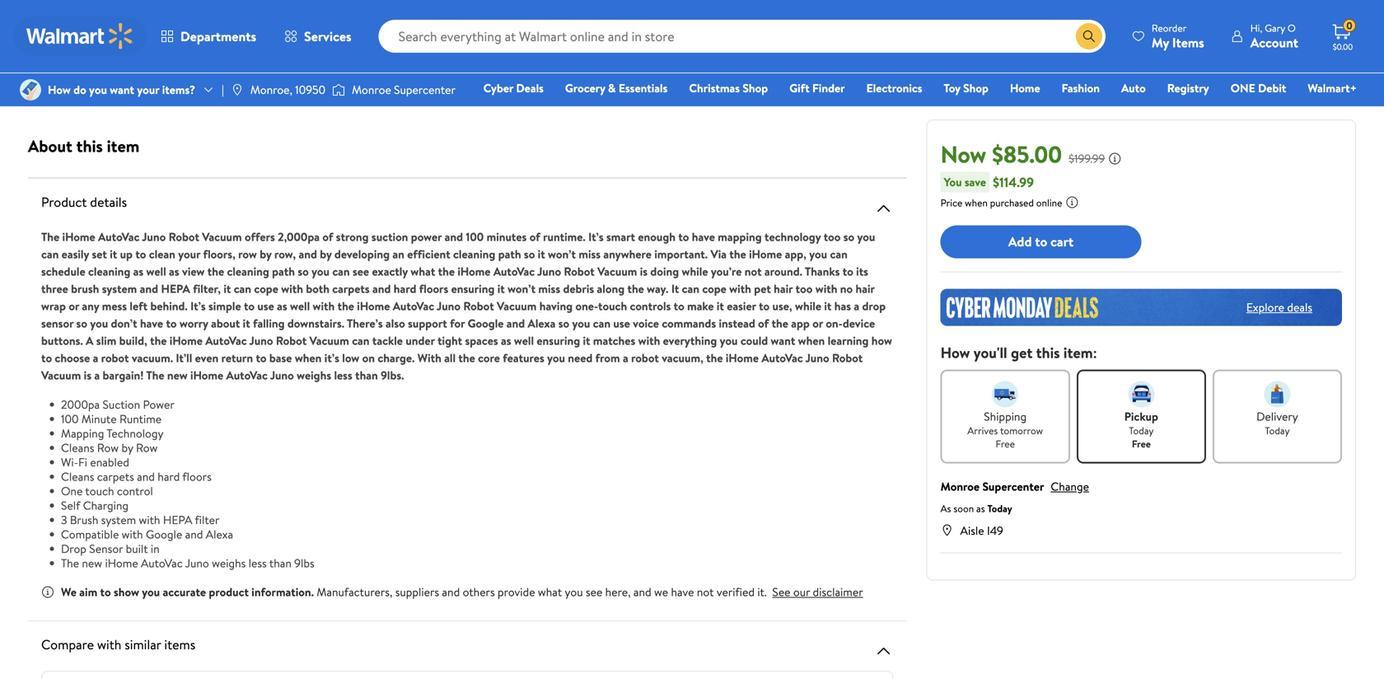 Task type: vqa. For each thing, say whether or not it's contained in the screenshot.
98
no



Task type: locate. For each thing, give the bounding box(es) containing it.
1 cope from the left
[[254, 281, 279, 297]]

1 horizontal spatial what
[[538, 584, 562, 600]]

purchased
[[991, 196, 1035, 210]]

juno up having
[[538, 263, 561, 279]]

delivery today
[[1257, 408, 1299, 438]]

0 horizontal spatial  image
[[231, 83, 244, 96]]

shop inside christmas shop "link"
[[743, 80, 768, 96]]

the down everything
[[707, 350, 723, 366]]

0 horizontal spatial well
[[146, 263, 166, 279]]

2 horizontal spatial 3+ day shipping
[[694, 41, 760, 55]]

4 day from the left
[[708, 41, 722, 55]]

do
[[73, 82, 86, 98]]

you down one-
[[573, 315, 591, 331]]

1 horizontal spatial today
[[1130, 424, 1154, 438]]

too up 'thanks'
[[824, 229, 841, 245]]

make
[[688, 298, 714, 314]]

ihome up the show
[[105, 555, 138, 571]]

ihome inside 2000pa suction power 100 minute runtime mapping technology cleans row by row wi-fi enabled cleans carpets and hard floors one touch control self charging 3 brush system with hepa filter compatible with google and alexa drop sensor built in the new ihome autovac juno weighs less than 9lbs
[[105, 555, 138, 571]]

supercenter inside monroe supercenter change as soon as today
[[983, 478, 1045, 494]]

1 horizontal spatial supercenter
[[983, 478, 1045, 494]]

this left item
[[76, 134, 103, 157]]

0 horizontal spatial new
[[82, 555, 102, 571]]

its
[[857, 263, 869, 279]]

any
[[82, 298, 99, 314]]

1 vertical spatial touch
[[85, 483, 114, 499]]

1 vertical spatial 100
[[61, 411, 79, 427]]

3+ for 99
[[474, 41, 486, 55]]

0 horizontal spatial touch
[[85, 483, 114, 499]]

day for 367
[[263, 41, 278, 55]]

3+ day shipping for 321
[[694, 41, 760, 55]]

you
[[89, 82, 107, 98], [858, 229, 876, 245], [810, 246, 828, 262], [312, 263, 330, 279], [90, 315, 108, 331], [573, 315, 591, 331], [720, 333, 738, 349], [547, 350, 565, 366], [142, 584, 160, 600], [565, 584, 583, 600]]

1 horizontal spatial monroe
[[941, 478, 980, 494]]

can
[[41, 246, 59, 262], [831, 246, 848, 262], [332, 263, 350, 279], [234, 281, 251, 297], [682, 281, 700, 297], [593, 315, 611, 331], [352, 333, 370, 349]]

hard down exactly at left
[[394, 281, 417, 297]]

and right the power
[[445, 229, 463, 245]]

explore deals link
[[1241, 293, 1320, 322]]

new inside the ihome autovac juno robot vacuum offers 2,000pa of strong suction power and 100 minutes of runtime. it's smart enough to have mapping technology too so you can easily set it up to clean your floors, row by row, and by developing an efficient cleaning path so it won't miss anywhere important. via the ihome app, you can schedule cleaning as well as view the cleaning path so you can see exactly what the ihome autovac juno robot vacuum is doing while you're not around. thanks to its three brush system and hepa filter, it can cope with both carpets and hard floors ensuring it won't miss debris along the way. it can cope with pet hair too with no hair wrap or any mess left behind. it's simple to use as well with the ihome autovac juno robot vacuum having one-touch controls to make it easier to use, while it has a drop sensor so you don't have to worry about it falling downstairs. there's also support for google and alexa so you can use voice commands instead of the app or on-device buttons. a slim build, the ihome autovac juno robot vacuum can tackle under tight spaces as well ensuring it matches with everything you could want when learning how to choose a robot vacuum. it'll even return to base when it's low on charge. with all the core features you need from a robot vacuum, the ihome autovac juno robot vacuum is a bargain! the new ihome autovac juno weighs less than 9lbs.
[[167, 367, 188, 383]]

1 horizontal spatial 3+
[[474, 41, 486, 55]]

0 vertical spatial what
[[411, 263, 436, 279]]

cyber deals
[[484, 80, 544, 96]]

0 horizontal spatial cleaning
[[88, 263, 131, 279]]

ihome up around.
[[749, 246, 783, 262]]

having
[[540, 298, 573, 314]]

deals
[[516, 80, 544, 96]]

shipping down 99
[[505, 41, 540, 55]]

how you'll get this item:
[[941, 342, 1098, 363]]

suppliers
[[395, 584, 439, 600]]

gift finder link
[[783, 79, 853, 97]]

ensuring
[[451, 281, 495, 297], [537, 333, 580, 349]]

2000pa
[[61, 397, 100, 413]]

the left "way."
[[628, 281, 645, 297]]

monroe, 10950
[[250, 82, 326, 98]]

9lbs
[[294, 555, 315, 571]]

walmart image
[[26, 23, 134, 49]]

weighs inside the ihome autovac juno robot vacuum offers 2,000pa of strong suction power and 100 minutes of runtime. it's smart enough to have mapping technology too so you can easily set it up to clean your floors, row by row, and by developing an efficient cleaning path so it won't miss anywhere important. via the ihome app, you can schedule cleaning as well as view the cleaning path so you can see exactly what the ihome autovac juno robot vacuum is doing while you're not around. thanks to its three brush system and hepa filter, it can cope with both carpets and hard floors ensuring it won't miss debris along the way. it can cope with pet hair too with no hair wrap or any mess left behind. it's simple to use as well with the ihome autovac juno robot vacuum having one-touch controls to make it easier to use, while it has a drop sensor so you don't have to worry about it falling downstairs. there's also support for google and alexa so you can use voice commands instead of the app or on-device buttons. a slim build, the ihome autovac juno robot vacuum can tackle under tight spaces as well ensuring it matches with everything you could want when learning how to choose a robot vacuum. it'll even return to base when it's low on charge. with all the core features you need from a robot vacuum, the ihome autovac juno robot vacuum is a bargain! the new ihome autovac juno weighs less than 9lbs.
[[297, 367, 331, 383]]

both
[[306, 281, 330, 297]]

0 horizontal spatial want
[[110, 82, 134, 98]]

3 3+ from the left
[[694, 41, 705, 55]]

you right "do"
[[89, 82, 107, 98]]

0 horizontal spatial while
[[682, 263, 709, 279]]

1 horizontal spatial is
[[640, 263, 648, 279]]

shop for toy shop
[[964, 80, 989, 96]]

ihome down minutes at the left of the page
[[458, 263, 491, 279]]

today inside delivery today
[[1266, 424, 1291, 438]]

alexa inside the ihome autovac juno robot vacuum offers 2,000pa of strong suction power and 100 minutes of runtime. it's smart enough to have mapping technology too so you can easily set it up to clean your floors, row by row, and by developing an efficient cleaning path so it won't miss anywhere important. via the ihome app, you can schedule cleaning as well as view the cleaning path so you can see exactly what the ihome autovac juno robot vacuum is doing while you're not around. thanks to its three brush system and hepa filter, it can cope with both carpets and hard floors ensuring it won't miss debris along the way. it can cope with pet hair too with no hair wrap or any mess left behind. it's simple to use as well with the ihome autovac juno robot vacuum having one-touch controls to make it easier to use, while it has a drop sensor so you don't have to worry about it falling downstairs. there's also support for google and alexa so you can use voice commands instead of the app or on-device buttons. a slim build, the ihome autovac juno robot vacuum can tackle under tight spaces as well ensuring it matches with everything you could want when learning how to choose a robot vacuum. it'll even return to base when it's low on charge. with all the core features you need from a robot vacuum, the ihome autovac juno robot vacuum is a bargain! the new ihome autovac juno weighs less than 9lbs.
[[528, 315, 556, 331]]

free down "shipping"
[[996, 437, 1016, 451]]

1 horizontal spatial less
[[334, 367, 353, 383]]

3+ day shipping down 321
[[694, 41, 760, 55]]

1 horizontal spatial how
[[941, 342, 971, 363]]

0 vertical spatial it's
[[589, 229, 604, 245]]

|
[[222, 82, 224, 98]]

robot
[[101, 350, 129, 366], [632, 350, 659, 366]]

to inside button
[[1036, 233, 1048, 251]]

or left on-
[[813, 315, 824, 331]]

monroe inside monroe supercenter change as soon as today
[[941, 478, 980, 494]]

0 horizontal spatial is
[[84, 367, 91, 383]]

your inside the ihome autovac juno robot vacuum offers 2,000pa of strong suction power and 100 minutes of runtime. it's smart enough to have mapping technology too so you can easily set it up to clean your floors, row by row, and by developing an efficient cleaning path so it won't miss anywhere important. via the ihome app, you can schedule cleaning as well as view the cleaning path so you can see exactly what the ihome autovac juno robot vacuum is doing while you're not around. thanks to its three brush system and hepa filter, it can cope with both carpets and hard floors ensuring it won't miss debris along the way. it can cope with pet hair too with no hair wrap or any mess left behind. it's simple to use as well with the ihome autovac juno robot vacuum having one-touch controls to make it easier to use, while it has a drop sensor so you don't have to worry about it falling downstairs. there's also support for google and alexa so you can use voice commands instead of the app or on-device buttons. a slim build, the ihome autovac juno robot vacuum can tackle under tight spaces as well ensuring it matches with everything you could want when learning how to choose a robot vacuum. it'll even return to base when it's low on charge. with all the core features you need from a robot vacuum, the ihome autovac juno robot vacuum is a bargain! the new ihome autovac juno weighs less than 9lbs.
[[178, 246, 200, 262]]

robot down voice
[[632, 350, 659, 366]]

1 vertical spatial miss
[[539, 281, 561, 297]]

items
[[164, 636, 196, 654]]

for
[[450, 315, 465, 331]]

cleans
[[61, 440, 94, 456], [61, 469, 94, 485]]

have right we
[[671, 584, 695, 600]]

your left "items?" at left top
[[137, 82, 159, 98]]

to down pet
[[759, 298, 770, 314]]

about
[[28, 134, 72, 157]]

and down exactly at left
[[373, 281, 391, 297]]

3+ day shipping for 3535
[[35, 41, 101, 55]]

0 horizontal spatial weighs
[[212, 555, 246, 571]]

change button
[[1051, 478, 1090, 494]]

not left verified
[[697, 584, 714, 600]]

1 horizontal spatial cope
[[703, 281, 727, 297]]

with down voice
[[639, 333, 661, 349]]

hair down its
[[856, 281, 875, 297]]

explore deals
[[1247, 299, 1313, 315]]

under
[[406, 333, 435, 349]]

when down save
[[966, 196, 988, 210]]

christmas shop
[[690, 80, 768, 96]]

verified
[[717, 584, 755, 600]]

0 horizontal spatial 3+ day shipping
[[35, 41, 101, 55]]

item
[[107, 134, 140, 157]]

0 horizontal spatial today
[[988, 501, 1013, 515]]

cleans up self
[[61, 469, 94, 485]]

3 day from the left
[[488, 41, 503, 55]]

2 cleans from the top
[[61, 469, 94, 485]]

what right provide
[[538, 584, 562, 600]]

product details image
[[874, 199, 894, 218]]

0 vertical spatial system
[[102, 281, 137, 297]]

around.
[[765, 263, 803, 279]]

1 3+ day shipping from the left
[[35, 41, 101, 55]]

0 horizontal spatial 3+
[[35, 41, 46, 55]]

home
[[1011, 80, 1041, 96]]

use up falling
[[258, 298, 274, 314]]

2 3+ day shipping from the left
[[474, 41, 540, 55]]

there's
[[347, 315, 383, 331]]

use up matches
[[614, 315, 631, 331]]

2 free from the left
[[1133, 437, 1152, 451]]

today down intent image for delivery at the bottom right of the page
[[1266, 424, 1291, 438]]

now
[[941, 138, 987, 170]]

compare with similar items image
[[874, 641, 894, 661]]

0 vertical spatial weighs
[[297, 367, 331, 383]]

than
[[355, 367, 378, 383], [269, 555, 292, 571]]

alexa up product
[[206, 526, 233, 542]]

via
[[711, 246, 727, 262]]

1 vertical spatial use
[[614, 315, 631, 331]]

 image
[[332, 82, 346, 98], [231, 83, 244, 96]]

100 left minutes at the left of the page
[[466, 229, 484, 245]]

1 horizontal spatial google
[[468, 315, 504, 331]]

1 cleans from the top
[[61, 440, 94, 456]]

hard inside the ihome autovac juno robot vacuum offers 2,000pa of strong suction power and 100 minutes of runtime. it's smart enough to have mapping technology too so you can easily set it up to clean your floors, row by row, and by developing an efficient cleaning path so it won't miss anywhere important. via the ihome app, you can schedule cleaning as well as view the cleaning path so you can see exactly what the ihome autovac juno robot vacuum is doing while you're not around. thanks to its three brush system and hepa filter, it can cope with both carpets and hard floors ensuring it won't miss debris along the way. it can cope with pet hair too with no hair wrap or any mess left behind. it's simple to use as well with the ihome autovac juno robot vacuum having one-touch controls to make it easier to use, while it has a drop sensor so you don't have to worry about it falling downstairs. there's also support for google and alexa so you can use voice commands instead of the app or on-device buttons. a slim build, the ihome autovac juno robot vacuum can tackle under tight spaces as well ensuring it matches with everything you could want when learning how to choose a robot vacuum. it'll even return to base when it's low on charge. with all the core features you need from a robot vacuum, the ihome autovac juno robot vacuum is a bargain! the new ihome autovac juno weighs less than 9lbs.
[[394, 281, 417, 297]]

won't down minutes at the left of the page
[[508, 281, 536, 297]]

4 product group from the left
[[691, 0, 874, 89]]

1 free from the left
[[996, 437, 1016, 451]]

so down minutes at the left of the page
[[524, 246, 535, 262]]

item:
[[1064, 342, 1098, 363]]

0 horizontal spatial how
[[48, 82, 71, 98]]

have down left
[[140, 315, 163, 331]]

0 vertical spatial not
[[745, 263, 762, 279]]

way.
[[647, 281, 669, 297]]

 image
[[20, 79, 41, 101]]

floors inside 2000pa suction power 100 minute runtime mapping technology cleans row by row wi-fi enabled cleans carpets and hard floors one touch control self charging 3 brush system with hepa filter compatible with google and alexa drop sensor built in the new ihome autovac juno weighs less than 9lbs
[[183, 469, 212, 485]]

1 vertical spatial ensuring
[[537, 333, 580, 349]]

robot up bargain!
[[101, 350, 129, 366]]

1 horizontal spatial hard
[[394, 281, 417, 297]]

miss down runtime.
[[579, 246, 601, 262]]

search icon image
[[1083, 30, 1096, 43]]

mess
[[102, 298, 127, 314]]

three
[[41, 281, 68, 297]]

100 left minute
[[61, 411, 79, 427]]

new down compatible
[[82, 555, 102, 571]]

system inside the ihome autovac juno robot vacuum offers 2,000pa of strong suction power and 100 minutes of runtime. it's smart enough to have mapping technology too so you can easily set it up to clean your floors, row by row, and by developing an efficient cleaning path so it won't miss anywhere important. via the ihome app, you can schedule cleaning as well as view the cleaning path so you can see exactly what the ihome autovac juno robot vacuum is doing while you're not around. thanks to its three brush system and hepa filter, it can cope with both carpets and hard floors ensuring it won't miss debris along the way. it can cope with pet hair too with no hair wrap or any mess left behind. it's simple to use as well with the ihome autovac juno robot vacuum having one-touch controls to make it easier to use, while it has a drop sensor so you don't have to worry about it falling downstairs. there's also support for google and alexa so you can use voice commands instead of the app or on-device buttons. a slim build, the ihome autovac juno robot vacuum can tackle under tight spaces as well ensuring it matches with everything you could want when learning how to choose a robot vacuum. it'll even return to base when it's low on charge. with all the core features you need from a robot vacuum, the ihome autovac juno robot vacuum is a bargain! the new ihome autovac juno weighs less than 9lbs.
[[102, 281, 137, 297]]

about this item
[[28, 134, 140, 157]]

day up the how do you want your items?
[[48, 41, 63, 55]]

aim
[[79, 584, 97, 600]]

monroe for monroe supercenter change as soon as today
[[941, 478, 980, 494]]

product group containing 99
[[471, 0, 655, 89]]

0 vertical spatial cleans
[[61, 440, 94, 456]]

it down runtime.
[[538, 246, 545, 262]]

robot up base
[[276, 333, 307, 349]]

carpets right both
[[332, 281, 370, 297]]

less
[[334, 367, 353, 383], [249, 555, 267, 571]]

cyber
[[484, 80, 514, 96]]

1 vertical spatial floors
[[183, 469, 212, 485]]

0 horizontal spatial use
[[258, 298, 274, 314]]

when down "app"
[[799, 333, 825, 349]]

as
[[133, 263, 144, 279], [169, 263, 179, 279], [277, 298, 287, 314], [501, 333, 512, 349], [977, 501, 986, 515]]

1 vertical spatial your
[[178, 246, 200, 262]]

this
[[76, 134, 103, 157], [1037, 342, 1061, 363]]

3 product group from the left
[[471, 0, 655, 89]]

supercenter for monroe supercenter
[[394, 82, 456, 98]]

0 horizontal spatial path
[[272, 263, 295, 279]]

touch inside 2000pa suction power 100 minute runtime mapping technology cleans row by row wi-fi enabled cleans carpets and hard floors one touch control self charging 3 brush system with hepa filter compatible with google and alexa drop sensor built in the new ihome autovac juno weighs less than 9lbs
[[85, 483, 114, 499]]

row down runtime
[[136, 440, 158, 456]]

0 vertical spatial while
[[682, 263, 709, 279]]

0 vertical spatial your
[[137, 82, 159, 98]]

shipping down "367"
[[280, 41, 316, 55]]

1 vertical spatial while
[[796, 298, 822, 314]]

when left it's
[[295, 350, 322, 366]]

1 horizontal spatial see
[[586, 584, 603, 600]]

0 horizontal spatial too
[[796, 281, 813, 297]]

supercenter left cyber
[[394, 82, 456, 98]]

1 vertical spatial system
[[101, 512, 136, 528]]

1 horizontal spatial than
[[355, 367, 378, 383]]

electronics link
[[859, 79, 930, 97]]

1 horizontal spatial shop
[[964, 80, 989, 96]]

1 shipping from the left
[[65, 41, 101, 55]]

drop
[[863, 298, 886, 314]]

save
[[965, 174, 987, 190]]

by down runtime
[[122, 440, 133, 456]]

weighs up product
[[212, 555, 246, 571]]

with up easier
[[730, 281, 752, 297]]

see our disclaimer button
[[773, 584, 864, 600]]

0 horizontal spatial than
[[269, 555, 292, 571]]

today inside monroe supercenter change as soon as today
[[988, 501, 1013, 515]]

the up we
[[61, 555, 79, 571]]

departments button
[[147, 16, 270, 56]]

3+ day shipping down 99
[[474, 41, 540, 55]]

reorder
[[1152, 21, 1187, 35]]

base
[[269, 350, 292, 366]]

2 3+ from the left
[[474, 41, 486, 55]]

touch right one
[[85, 483, 114, 499]]

0 vertical spatial supercenter
[[394, 82, 456, 98]]

easily
[[62, 246, 89, 262]]

mapping
[[718, 229, 762, 245]]

row right 'fi'
[[97, 440, 119, 456]]

to up important.
[[679, 229, 690, 245]]

0 horizontal spatial what
[[411, 263, 436, 279]]

price when purchased online
[[941, 196, 1063, 210]]

by inside 2000pa suction power 100 minute runtime mapping technology cleans row by row wi-fi enabled cleans carpets and hard floors one touch control self charging 3 brush system with hepa filter compatible with google and alexa drop sensor built in the new ihome autovac juno weighs less than 9lbs
[[122, 440, 133, 456]]

4 shipping from the left
[[725, 41, 760, 55]]

today inside pickup today free
[[1130, 424, 1154, 438]]

0 horizontal spatial alexa
[[206, 526, 233, 542]]

3 3+ day shipping from the left
[[694, 41, 760, 55]]

0 vertical spatial 100
[[466, 229, 484, 245]]

0 vertical spatial google
[[468, 315, 504, 331]]

hepa up behind.
[[161, 281, 190, 297]]

you up 'slim'
[[90, 315, 108, 331]]

grocery
[[565, 80, 606, 96]]

new down it'll
[[167, 367, 188, 383]]

1 vertical spatial new
[[82, 555, 102, 571]]

miss
[[579, 246, 601, 262], [539, 281, 561, 297]]

see inside the ihome autovac juno robot vacuum offers 2,000pa of strong suction power and 100 minutes of runtime. it's smart enough to have mapping technology too so you can easily set it up to clean your floors, row by row, and by developing an efficient cleaning path so it won't miss anywhere important. via the ihome app, you can schedule cleaning as well as view the cleaning path so you can see exactly what the ihome autovac juno robot vacuum is doing while you're not around. thanks to its three brush system and hepa filter, it can cope with both carpets and hard floors ensuring it won't miss debris along the way. it can cope with pet hair too with no hair wrap or any mess left behind. it's simple to use as well with the ihome autovac juno robot vacuum having one-touch controls to make it easier to use, while it has a drop sensor so you don't have to worry about it falling downstairs. there's also support for google and alexa so you can use voice commands instead of the app or on-device buttons. a slim build, the ihome autovac juno robot vacuum can tackle under tight spaces as well ensuring it matches with everything you could want when learning how to choose a robot vacuum. it'll even return to base when it's low on charge. with all the core features you need from a robot vacuum, the ihome autovac juno robot vacuum is a bargain! the new ihome autovac juno weighs less than 9lbs.
[[353, 263, 369, 279]]

what inside the ihome autovac juno robot vacuum offers 2,000pa of strong suction power and 100 minutes of runtime. it's smart enough to have mapping technology too so you can easily set it up to clean your floors, row by row, and by developing an efficient cleaning path so it won't miss anywhere important. via the ihome app, you can schedule cleaning as well as view the cleaning path so you can see exactly what the ihome autovac juno robot vacuum is doing while you're not around. thanks to its three brush system and hepa filter, it can cope with both carpets and hard floors ensuring it won't miss debris along the way. it can cope with pet hair too with no hair wrap or any mess left behind. it's simple to use as well with the ihome autovac juno robot vacuum having one-touch controls to make it easier to use, while it has a drop sensor so you don't have to worry about it falling downstairs. there's also support for google and alexa so you can use voice commands instead of the app or on-device buttons. a slim build, the ihome autovac juno robot vacuum can tackle under tight spaces as well ensuring it matches with everything you could want when learning how to choose a robot vacuum. it'll even return to base when it's low on charge. with all the core features you need from a robot vacuum, the ihome autovac juno robot vacuum is a bargain! the new ihome autovac juno weighs less than 9lbs.
[[411, 263, 436, 279]]

won't
[[548, 246, 576, 262], [508, 281, 536, 297]]

vacuum.
[[132, 350, 173, 366]]

the up vacuum. at the bottom of the page
[[150, 333, 167, 349]]

0 vertical spatial want
[[110, 82, 134, 98]]

alexa inside 2000pa suction power 100 minute runtime mapping technology cleans row by row wi-fi enabled cleans carpets and hard floors one touch control self charging 3 brush system with hepa filter compatible with google and alexa drop sensor built in the new ihome autovac juno weighs less than 9lbs
[[206, 526, 233, 542]]

1 horizontal spatial too
[[824, 229, 841, 245]]

0 horizontal spatial hard
[[158, 469, 180, 485]]

monroe supercenter
[[352, 82, 456, 98]]

free inside pickup today free
[[1133, 437, 1152, 451]]

3+ for 321
[[694, 41, 705, 55]]

0 horizontal spatial free
[[996, 437, 1016, 451]]

100 inside the ihome autovac juno robot vacuum offers 2,000pa of strong suction power and 100 minutes of runtime. it's smart enough to have mapping technology too so you can easily set it up to clean your floors, row by row, and by developing an efficient cleaning path so it won't miss anywhere important. via the ihome app, you can schedule cleaning as well as view the cleaning path so you can see exactly what the ihome autovac juno robot vacuum is doing while you're not around. thanks to its three brush system and hepa filter, it can cope with both carpets and hard floors ensuring it won't miss debris along the way. it can cope with pet hair too with no hair wrap or any mess left behind. it's simple to use as well with the ihome autovac juno robot vacuum having one-touch controls to make it easier to use, while it has a drop sensor so you don't have to worry about it falling downstairs. there's also support for google and alexa so you can use voice commands instead of the app or on-device buttons. a slim build, the ihome autovac juno robot vacuum can tackle under tight spaces as well ensuring it matches with everything you could want when learning how to choose a robot vacuum. it'll even return to base when it's low on charge. with all the core features you need from a robot vacuum, the ihome autovac juno robot vacuum is a bargain! the new ihome autovac juno weighs less than 9lbs.
[[466, 229, 484, 245]]

Walmart Site-Wide search field
[[379, 20, 1106, 53]]

1 vertical spatial less
[[249, 555, 267, 571]]

compatible
[[61, 526, 119, 542]]

2 shop from the left
[[964, 80, 989, 96]]

cyber monday deals image
[[941, 289, 1343, 326]]

items?
[[162, 82, 195, 98]]

day for 99
[[488, 41, 503, 55]]

day up cyber
[[488, 41, 503, 55]]

0 horizontal spatial 100
[[61, 411, 79, 427]]

aisle
[[961, 522, 985, 539]]

cleaning down row
[[227, 263, 269, 279]]

0 horizontal spatial carpets
[[97, 469, 134, 485]]

the down vacuum. at the bottom of the page
[[146, 367, 165, 383]]

than inside 2000pa suction power 100 minute runtime mapping technology cleans row by row wi-fi enabled cleans carpets and hard floors one touch control self charging 3 brush system with hepa filter compatible with google and alexa drop sensor built in the new ihome autovac juno weighs less than 9lbs
[[269, 555, 292, 571]]

path down row,
[[272, 263, 295, 279]]

what down efficient
[[411, 263, 436, 279]]

day up christmas
[[708, 41, 722, 55]]

0 horizontal spatial cope
[[254, 281, 279, 297]]

how
[[872, 333, 893, 349]]

can up matches
[[593, 315, 611, 331]]

product group
[[31, 0, 215, 89], [251, 0, 435, 89], [471, 0, 655, 89], [691, 0, 874, 89]]

alexa
[[528, 315, 556, 331], [206, 526, 233, 542]]

weighs inside 2000pa suction power 100 minute runtime mapping technology cleans row by row wi-fi enabled cleans carpets and hard floors one touch control self charging 3 brush system with hepa filter compatible with google and alexa drop sensor built in the new ihome autovac juno weighs less than 9lbs
[[212, 555, 246, 571]]

2 day from the left
[[263, 41, 278, 55]]

1 robot from the left
[[101, 350, 129, 366]]

1 shop from the left
[[743, 80, 768, 96]]

1 horizontal spatial 100
[[466, 229, 484, 245]]

3+
[[35, 41, 46, 55], [474, 41, 486, 55], [694, 41, 705, 55]]

shipping for 367
[[280, 41, 316, 55]]

1 vertical spatial too
[[796, 281, 813, 297]]

0 horizontal spatial supercenter
[[394, 82, 456, 98]]

0 vertical spatial how
[[48, 82, 71, 98]]

$199.99
[[1069, 150, 1106, 167]]

supercenter for monroe supercenter change as soon as today
[[983, 478, 1045, 494]]

hepa inside the ihome autovac juno robot vacuum offers 2,000pa of strong suction power and 100 minutes of runtime. it's smart enough to have mapping technology too so you can easily set it up to clean your floors, row by row, and by developing an efficient cleaning path so it won't miss anywhere important. via the ihome app, you can schedule cleaning as well as view the cleaning path so you can see exactly what the ihome autovac juno robot vacuum is doing while you're not around. thanks to its three brush system and hepa filter, it can cope with both carpets and hard floors ensuring it won't miss debris along the way. it can cope with pet hair too with no hair wrap or any mess left behind. it's simple to use as well with the ihome autovac juno robot vacuum having one-touch controls to make it easier to use, while it has a drop sensor so you don't have to worry about it falling downstairs. there's also support for google and alexa so you can use voice commands instead of the app or on-device buttons. a slim build, the ihome autovac juno robot vacuum can tackle under tight spaces as well ensuring it matches with everything you could want when learning how to choose a robot vacuum. it'll even return to base when it's low on charge. with all the core features you need from a robot vacuum, the ihome autovac juno robot vacuum is a bargain! the new ihome autovac juno weighs less than 9lbs.
[[161, 281, 190, 297]]

o
[[1288, 21, 1297, 35]]

anywhere
[[604, 246, 652, 262]]

as right soon
[[977, 501, 986, 515]]

today for delivery
[[1266, 424, 1291, 438]]

tackle
[[373, 333, 403, 349]]

1 day from the left
[[48, 41, 63, 55]]

shop inside toy shop link
[[964, 80, 989, 96]]

2 product group from the left
[[251, 0, 435, 89]]

0 horizontal spatial monroe
[[352, 82, 391, 98]]

3+ for 3535
[[35, 41, 46, 55]]

2 vertical spatial have
[[671, 584, 695, 600]]

1 vertical spatial won't
[[508, 281, 536, 297]]

100
[[466, 229, 484, 245], [61, 411, 79, 427]]

autovac
[[98, 229, 140, 245], [494, 263, 535, 279], [393, 298, 435, 314], [205, 333, 247, 349], [762, 350, 804, 366], [226, 367, 268, 383], [141, 555, 183, 571]]

floors,
[[203, 246, 236, 262]]

it's left the smart
[[589, 229, 604, 245]]

monroe for monroe supercenter
[[352, 82, 391, 98]]

shipping down 321
[[725, 41, 760, 55]]

low
[[342, 350, 360, 366]]

not
[[745, 263, 762, 279], [697, 584, 714, 600]]

today up the i49
[[988, 501, 1013, 515]]

0 vertical spatial touch
[[599, 298, 627, 314]]

google left filter
[[146, 526, 182, 542]]

of left strong
[[323, 229, 333, 245]]

today for pickup
[[1130, 424, 1154, 438]]

2 horizontal spatial of
[[759, 315, 769, 331]]

1 product group from the left
[[31, 0, 215, 89]]

2 horizontal spatial well
[[514, 333, 534, 349]]

runtime.
[[543, 229, 586, 245]]

0 horizontal spatial or
[[69, 298, 79, 314]]

0 vertical spatial this
[[76, 134, 103, 157]]

1 vertical spatial carpets
[[97, 469, 134, 485]]

while
[[682, 263, 709, 279], [796, 298, 822, 314]]

want down "app"
[[771, 333, 796, 349]]

the inside 2000pa suction power 100 minute runtime mapping technology cleans row by row wi-fi enabled cleans carpets and hard floors one touch control self charging 3 brush system with hepa filter compatible with google and alexa drop sensor built in the new ihome autovac juno weighs less than 9lbs
[[61, 555, 79, 571]]

than inside the ihome autovac juno robot vacuum offers 2,000pa of strong suction power and 100 minutes of runtime. it's smart enough to have mapping technology too so you can easily set it up to clean your floors, row by row, and by developing an efficient cleaning path so it won't miss anywhere important. via the ihome app, you can schedule cleaning as well as view the cleaning path so you can see exactly what the ihome autovac juno robot vacuum is doing while you're not around. thanks to its three brush system and hepa filter, it can cope with both carpets and hard floors ensuring it won't miss debris along the way. it can cope with pet hair too with no hair wrap or any mess left behind. it's simple to use as well with the ihome autovac juno robot vacuum having one-touch controls to make it easier to use, while it has a drop sensor so you don't have to worry about it falling downstairs. there's also support for google and alexa so you can use voice commands instead of the app or on-device buttons. a slim build, the ihome autovac juno robot vacuum can tackle under tight spaces as well ensuring it matches with everything you could want when learning how to choose a robot vacuum. it'll even return to base when it's low on charge. with all the core features you need from a robot vacuum, the ihome autovac juno robot vacuum is a bargain! the new ihome autovac juno weighs less than 9lbs.
[[355, 367, 378, 383]]

2 row from the left
[[136, 440, 158, 456]]

controls
[[630, 298, 671, 314]]

charge.
[[378, 350, 415, 366]]

2 shipping from the left
[[280, 41, 316, 55]]

use
[[258, 298, 274, 314], [614, 315, 631, 331]]

efficient
[[407, 246, 451, 262]]

1 vertical spatial this
[[1037, 342, 1061, 363]]

a left bargain!
[[94, 367, 100, 383]]

touch
[[599, 298, 627, 314], [85, 483, 114, 499]]

0 vertical spatial have
[[692, 229, 716, 245]]

while down important.
[[682, 263, 709, 279]]

Search search field
[[379, 20, 1106, 53]]

0 horizontal spatial google
[[146, 526, 182, 542]]

0 horizontal spatial row
[[97, 440, 119, 456]]

3 shipping from the left
[[505, 41, 540, 55]]

gift
[[790, 80, 810, 96]]

new inside 2000pa suction power 100 minute runtime mapping technology cleans row by row wi-fi enabled cleans carpets and hard floors one touch control self charging 3 brush system with hepa filter compatible with google and alexa drop sensor built in the new ihome autovac juno weighs less than 9lbs
[[82, 555, 102, 571]]

1 hair from the left
[[774, 281, 793, 297]]

2 horizontal spatial 3+
[[694, 41, 705, 55]]

our
[[794, 584, 811, 600]]

1 3+ from the left
[[35, 41, 46, 55]]

1 horizontal spatial the
[[61, 555, 79, 571]]

day up monroe,
[[263, 41, 278, 55]]



Task type: describe. For each thing, give the bounding box(es) containing it.
the down use,
[[772, 315, 789, 331]]

debris
[[563, 281, 595, 297]]

and left others on the bottom of the page
[[442, 584, 460, 600]]

walmart+ link
[[1301, 79, 1365, 97]]

minutes
[[487, 229, 527, 245]]

and up left
[[140, 281, 158, 297]]

legal information image
[[1066, 196, 1079, 209]]

as up left
[[133, 263, 144, 279]]

autovac down return
[[226, 367, 268, 383]]

worry
[[180, 315, 208, 331]]

toy
[[944, 80, 961, 96]]

1 vertical spatial or
[[813, 315, 824, 331]]

build,
[[119, 333, 147, 349]]

row
[[238, 246, 257, 262]]

you up 'thanks'
[[810, 246, 828, 262]]

to down behind.
[[166, 315, 177, 331]]

3+ day shipping for 99
[[474, 41, 540, 55]]

2-day shipping
[[254, 41, 316, 55]]

with left in
[[122, 526, 143, 542]]

doing
[[651, 263, 679, 279]]

product group containing 321
[[691, 0, 874, 89]]

a down a
[[93, 350, 98, 366]]

it left up
[[110, 246, 117, 262]]

to right simple
[[244, 298, 255, 314]]

vacuum up along
[[598, 263, 638, 279]]

2 hair from the left
[[856, 281, 875, 297]]

1 horizontal spatial use
[[614, 315, 631, 331]]

carpets inside the ihome autovac juno robot vacuum offers 2,000pa of strong suction power and 100 minutes of runtime. it's smart enough to have mapping technology too so you can easily set it up to clean your floors, row by row, and by developing an efficient cleaning path so it won't miss anywhere important. via the ihome app, you can schedule cleaning as well as view the cleaning path so you can see exactly what the ihome autovac juno robot vacuum is doing while you're not around. thanks to its three brush system and hepa filter, it can cope with both carpets and hard floors ensuring it won't miss debris along the way. it can cope with pet hair too with no hair wrap or any mess left behind. it's simple to use as well with the ihome autovac juno robot vacuum having one-touch controls to make it easier to use, while it has a drop sensor so you don't have to worry about it falling downstairs. there's also support for google and alexa so you can use voice commands instead of the app or on-device buttons. a slim build, the ihome autovac juno robot vacuum can tackle under tight spaces as well ensuring it matches with everything you could want when learning how to choose a robot vacuum. it'll even return to base when it's low on charge. with all the core features you need from a robot vacuum, the ihome autovac juno robot vacuum is a bargain! the new ihome autovac juno weighs less than 9lbs.
[[332, 281, 370, 297]]

control
[[117, 483, 153, 499]]

so up both
[[298, 263, 309, 279]]

shipping arrives tomorrow free
[[968, 408, 1044, 451]]

0 horizontal spatial the
[[41, 229, 60, 245]]

fi
[[78, 454, 87, 470]]

1 horizontal spatial miss
[[579, 246, 601, 262]]

2 cope from the left
[[703, 281, 727, 297]]

0 vertical spatial or
[[69, 298, 79, 314]]

even
[[195, 350, 219, 366]]

up
[[120, 246, 133, 262]]

online
[[1037, 196, 1063, 210]]

tight
[[438, 333, 463, 349]]

product group containing 3535
[[31, 0, 215, 89]]

can right it
[[682, 281, 700, 297]]

items
[[1173, 33, 1205, 52]]

here,
[[606, 584, 631, 600]]

intent image for pickup image
[[1129, 381, 1155, 407]]

one debit link
[[1224, 79, 1295, 97]]

with left similar
[[97, 636, 122, 654]]

self
[[61, 498, 80, 514]]

ihome up it'll
[[170, 333, 203, 349]]

0 horizontal spatial when
[[295, 350, 322, 366]]

less inside 2000pa suction power 100 minute runtime mapping technology cleans row by row wi-fi enabled cleans carpets and hard floors one touch control self charging 3 brush system with hepa filter compatible with google and alexa drop sensor built in the new ihome autovac juno weighs less than 9lbs
[[249, 555, 267, 571]]

1 horizontal spatial well
[[290, 298, 310, 314]]

autovac down about
[[205, 333, 247, 349]]

how for how you'll get this item:
[[941, 342, 971, 363]]

1 horizontal spatial of
[[530, 229, 541, 245]]

toy shop link
[[937, 79, 997, 97]]

set
[[92, 246, 107, 262]]

can up simple
[[234, 281, 251, 297]]

learn more about strikethrough prices image
[[1109, 152, 1122, 165]]

and up features
[[507, 315, 525, 331]]

with left both
[[281, 281, 303, 297]]

vacuum up it's
[[310, 333, 349, 349]]

price
[[941, 196, 963, 210]]

drop
[[61, 541, 87, 557]]

so up the no
[[844, 229, 855, 245]]

to left base
[[256, 350, 267, 366]]

1 vertical spatial have
[[140, 315, 163, 331]]

to right up
[[135, 246, 146, 262]]

 image for monroe, 10950
[[231, 83, 244, 96]]

system inside 2000pa suction power 100 minute runtime mapping technology cleans row by row wi-fi enabled cleans carpets and hard floors one touch control self charging 3 brush system with hepa filter compatible with google and alexa drop sensor built in the new ihome autovac juno weighs less than 9lbs
[[101, 512, 136, 528]]

and left we
[[634, 584, 652, 600]]

less inside the ihome autovac juno robot vacuum offers 2,000pa of strong suction power and 100 minutes of runtime. it's smart enough to have mapping technology too so you can easily set it up to clean your floors, row by row, and by developing an efficient cleaning path so it won't miss anywhere important. via the ihome app, you can schedule cleaning as well as view the cleaning path so you can see exactly what the ihome autovac juno robot vacuum is doing while you're not around. thanks to its three brush system and hepa filter, it can cope with both carpets and hard floors ensuring it won't miss debris along the way. it can cope with pet hair too with no hair wrap or any mess left behind. it's simple to use as well with the ihome autovac juno robot vacuum having one-touch controls to make it easier to use, while it has a drop sensor so you don't have to worry about it falling downstairs. there's also support for google and alexa so you can use voice commands instead of the app or on-device buttons. a slim build, the ihome autovac juno robot vacuum can tackle under tight spaces as well ensuring it matches with everything you could want when learning how to choose a robot vacuum. it'll even return to base when it's low on charge. with all the core features you need from a robot vacuum, the ihome autovac juno robot vacuum is a bargain! the new ihome autovac juno weighs less than 9lbs.
[[334, 367, 353, 383]]

want inside the ihome autovac juno robot vacuum offers 2,000pa of strong suction power and 100 minutes of runtime. it's smart enough to have mapping technology too so you can easily set it up to clean your floors, row by row, and by developing an efficient cleaning path so it won't miss anywhere important. via the ihome app, you can schedule cleaning as well as view the cleaning path so you can see exactly what the ihome autovac juno robot vacuum is doing while you're not around. thanks to its three brush system and hepa filter, it can cope with both carpets and hard floors ensuring it won't miss debris along the way. it can cope with pet hair too with no hair wrap or any mess left behind. it's simple to use as well with the ihome autovac juno robot vacuum having one-touch controls to make it easier to use, while it has a drop sensor so you don't have to worry about it falling downstairs. there's also support for google and alexa so you can use voice commands instead of the app or on-device buttons. a slim build, the ihome autovac juno robot vacuum can tackle under tight spaces as well ensuring it matches with everything you could want when learning how to choose a robot vacuum. it'll even return to base when it's low on charge. with all the core features you need from a robot vacuum, the ihome autovac juno robot vacuum is a bargain! the new ihome autovac juno weighs less than 9lbs.
[[771, 333, 796, 349]]

shipping
[[985, 408, 1027, 424]]

1 horizontal spatial it's
[[589, 229, 604, 245]]

offers
[[245, 229, 275, 245]]

ihome down could
[[726, 350, 759, 366]]

explore
[[1247, 299, 1285, 315]]

free inside the shipping arrives tomorrow free
[[996, 437, 1016, 451]]

google inside the ihome autovac juno robot vacuum offers 2,000pa of strong suction power and 100 minutes of runtime. it's smart enough to have mapping technology too so you can easily set it up to clean your floors, row by row, and by developing an efficient cleaning path so it won't miss anywhere important. via the ihome app, you can schedule cleaning as well as view the cleaning path so you can see exactly what the ihome autovac juno robot vacuum is doing while you're not around. thanks to its three brush system and hepa filter, it can cope with both carpets and hard floors ensuring it won't miss debris along the way. it can cope with pet hair too with no hair wrap or any mess left behind. it's simple to use as well with the ihome autovac juno robot vacuum having one-touch controls to make it easier to use, while it has a drop sensor so you don't have to worry about it falling downstairs. there's also support for google and alexa so you can use voice commands instead of the app or on-device buttons. a slim build, the ihome autovac juno robot vacuum can tackle under tight spaces as well ensuring it matches with everything you could want when learning how to choose a robot vacuum. it'll even return to base when it's low on charge. with all the core features you need from a robot vacuum, the ihome autovac juno robot vacuum is a bargain! the new ihome autovac juno weighs less than 9lbs.
[[468, 315, 504, 331]]

to down buttons.
[[41, 350, 52, 366]]

1 horizontal spatial ensuring
[[537, 333, 580, 349]]

1 horizontal spatial by
[[260, 246, 272, 262]]

it left has
[[825, 298, 832, 314]]

support
[[408, 315, 447, 331]]

with down both
[[313, 298, 335, 314]]

the up there's
[[338, 298, 354, 314]]

not inside the ihome autovac juno robot vacuum offers 2,000pa of strong suction power and 100 minutes of runtime. it's smart enough to have mapping technology too so you can easily set it up to clean your floors, row by row, and by developing an efficient cleaning path so it won't miss anywhere important. via the ihome app, you can schedule cleaning as well as view the cleaning path so you can see exactly what the ihome autovac juno robot vacuum is doing while you're not around. thanks to its three brush system and hepa filter, it can cope with both carpets and hard floors ensuring it won't miss debris along the way. it can cope with pet hair too with no hair wrap or any mess left behind. it's simple to use as well with the ihome autovac juno robot vacuum having one-touch controls to make it easier to use, while it has a drop sensor so you don't have to worry about it falling downstairs. there's also support for google and alexa so you can use voice commands instead of the app or on-device buttons. a slim build, the ihome autovac juno robot vacuum can tackle under tight spaces as well ensuring it matches with everything you could want when learning how to choose a robot vacuum. it'll even return to base when it's low on charge. with all the core features you need from a robot vacuum, the ihome autovac juno robot vacuum is a bargain! the new ihome autovac juno weighs less than 9lbs.
[[745, 263, 762, 279]]

grocery & essentials
[[565, 80, 668, 96]]

0 vertical spatial use
[[258, 298, 274, 314]]

product group containing 367
[[251, 0, 435, 89]]

it up simple
[[224, 281, 231, 297]]

you left here,
[[565, 584, 583, 600]]

99
[[524, 14, 535, 28]]

juno down falling
[[249, 333, 273, 349]]

exactly
[[372, 263, 408, 279]]

as up falling
[[277, 298, 287, 314]]

can down developing
[[332, 263, 350, 279]]

the down efficient
[[438, 263, 455, 279]]

autovac down minutes at the left of the page
[[494, 263, 535, 279]]

so up a
[[76, 315, 87, 331]]

2 robot from the left
[[632, 350, 659, 366]]

autovac up up
[[98, 229, 140, 245]]

filter,
[[193, 281, 221, 297]]

and down 2,000pa
[[299, 246, 317, 262]]

a
[[86, 333, 94, 349]]

in
[[151, 541, 160, 557]]

vacuum left having
[[497, 298, 537, 314]]

ihome up there's
[[357, 298, 390, 314]]

left
[[130, 298, 148, 314]]

reorder my items
[[1152, 21, 1205, 52]]

1 horizontal spatial path
[[498, 246, 521, 262]]

juno inside 2000pa suction power 100 minute runtime mapping technology cleans row by row wi-fi enabled cleans carpets and hard floors one touch control self charging 3 brush system with hepa filter compatible with google and alexa drop sensor built in the new ihome autovac juno weighs less than 9lbs
[[185, 555, 209, 571]]

add
[[1009, 233, 1033, 251]]

as right spaces
[[501, 333, 512, 349]]

to right aim at left
[[100, 584, 111, 600]]

shipping for 3535
[[65, 41, 101, 55]]

shop for christmas shop
[[743, 80, 768, 96]]

and right enabled on the bottom of page
[[137, 469, 155, 485]]

a right from
[[623, 350, 629, 366]]

autovac up the support
[[393, 298, 435, 314]]

the right all
[[459, 350, 475, 366]]

with down 'thanks'
[[816, 281, 838, 297]]

provide
[[498, 584, 535, 600]]

monroe supercenter change as soon as today
[[941, 478, 1090, 515]]

you save $114.99
[[944, 173, 1035, 191]]

carpets inside 2000pa suction power 100 minute runtime mapping technology cleans row by row wi-fi enabled cleans carpets and hard floors one touch control self charging 3 brush system with hepa filter compatible with google and alexa drop sensor built in the new ihome autovac juno weighs less than 9lbs
[[97, 469, 134, 485]]

hepa inside 2000pa suction power 100 minute runtime mapping technology cleans row by row wi-fi enabled cleans carpets and hard floors one touch control self charging 3 brush system with hepa filter compatible with google and alexa drop sensor built in the new ihome autovac juno weighs less than 9lbs
[[163, 512, 192, 528]]

to left its
[[843, 263, 854, 279]]

i49
[[988, 522, 1004, 539]]

sensor
[[89, 541, 123, 557]]

so down having
[[559, 315, 570, 331]]

1 vertical spatial what
[[538, 584, 562, 600]]

and right in
[[185, 526, 203, 542]]

instead
[[719, 315, 756, 331]]

account
[[1251, 33, 1299, 52]]

0 horizontal spatial won't
[[508, 281, 536, 297]]

pet
[[755, 281, 771, 297]]

also
[[386, 315, 405, 331]]

you left "need"
[[547, 350, 565, 366]]

9lbs.
[[381, 367, 404, 383]]

0 vertical spatial won't
[[548, 246, 576, 262]]

10950
[[295, 82, 326, 98]]

with up in
[[139, 512, 160, 528]]

1 vertical spatial is
[[84, 367, 91, 383]]

100 inside 2000pa suction power 100 minute runtime mapping technology cleans row by row wi-fi enabled cleans carpets and hard floors one touch control self charging 3 brush system with hepa filter compatible with google and alexa drop sensor built in the new ihome autovac juno weighs less than 9lbs
[[61, 411, 79, 427]]

grocery & essentials link
[[558, 79, 675, 97]]

1 horizontal spatial when
[[799, 333, 825, 349]]

robot up clean
[[169, 229, 199, 245]]

soon
[[954, 501, 975, 515]]

1 vertical spatial path
[[272, 263, 295, 279]]

delivery
[[1257, 408, 1299, 424]]

as inside monroe supercenter change as soon as today
[[977, 501, 986, 515]]

juno down the learning
[[806, 350, 830, 366]]

deals
[[1288, 299, 1313, 315]]

juno down base
[[270, 367, 294, 383]]

everything
[[663, 333, 717, 349]]

can down there's
[[352, 333, 370, 349]]

choose
[[55, 350, 90, 366]]

2 horizontal spatial by
[[320, 246, 332, 262]]

robot up 'for'
[[464, 298, 494, 314]]

as left view
[[169, 263, 179, 279]]

1 horizontal spatial cleaning
[[227, 263, 269, 279]]

shipping for 99
[[505, 41, 540, 55]]

google inside 2000pa suction power 100 minute runtime mapping technology cleans row by row wi-fi enabled cleans carpets and hard floors one touch control self charging 3 brush system with hepa filter compatible with google and alexa drop sensor built in the new ihome autovac juno weighs less than 9lbs
[[146, 526, 182, 542]]

one debit
[[1231, 80, 1287, 96]]

it up "need"
[[583, 333, 591, 349]]

1 vertical spatial not
[[697, 584, 714, 600]]

touch inside the ihome autovac juno robot vacuum offers 2,000pa of strong suction power and 100 minutes of runtime. it's smart enough to have mapping technology too so you can easily set it up to clean your floors, row by row, and by developing an efficient cleaning path so it won't miss anywhere important. via the ihome app, you can schedule cleaning as well as view the cleaning path so you can see exactly what the ihome autovac juno robot vacuum is doing while you're not around. thanks to its three brush system and hepa filter, it can cope with both carpets and hard floors ensuring it won't miss debris along the way. it can cope with pet hair too with no hair wrap or any mess left behind. it's simple to use as well with the ihome autovac juno robot vacuum having one-touch controls to make it easier to use, while it has a drop sensor so you don't have to worry about it falling downstairs. there's also support for google and alexa so you can use voice commands instead of the app or on-device buttons. a slim build, the ihome autovac juno robot vacuum can tackle under tight spaces as well ensuring it matches with everything you could want when learning how to choose a robot vacuum. it'll even return to base when it's low on charge. with all the core features you need from a robot vacuum, the ihome autovac juno robot vacuum is a bargain! the new ihome autovac juno weighs less than 9lbs.
[[599, 298, 627, 314]]

it's
[[325, 350, 340, 366]]

you up both
[[312, 263, 330, 279]]

information.
[[252, 584, 314, 600]]

can up schedule
[[41, 246, 59, 262]]

2-
[[254, 41, 263, 55]]

you right the show
[[142, 584, 160, 600]]

runtime
[[119, 411, 162, 427]]

robot down the learning
[[833, 350, 863, 366]]

you'll
[[974, 342, 1008, 363]]

0 vertical spatial too
[[824, 229, 841, 245]]

product
[[41, 193, 87, 211]]

ihome up easily
[[62, 229, 95, 245]]

matches
[[593, 333, 636, 349]]

along
[[597, 281, 625, 297]]

autovac down could
[[762, 350, 804, 366]]

the down 'floors,'
[[208, 263, 224, 279]]

day for 321
[[708, 41, 722, 55]]

robot up debris on the left top
[[564, 263, 595, 279]]

 image for monroe supercenter
[[332, 82, 346, 98]]

christmas shop link
[[682, 79, 776, 97]]

3535
[[84, 14, 105, 28]]

hi, gary o account
[[1251, 21, 1299, 52]]

hard inside 2000pa suction power 100 minute runtime mapping technology cleans row by row wi-fi enabled cleans carpets and hard floors one touch control self charging 3 brush system with hepa filter compatible with google and alexa drop sensor built in the new ihome autovac juno weighs less than 9lbs
[[158, 469, 180, 485]]

you down instead
[[720, 333, 738, 349]]

0 horizontal spatial your
[[137, 82, 159, 98]]

you
[[944, 174, 963, 190]]

shipping for 321
[[725, 41, 760, 55]]

bargain!
[[103, 367, 144, 383]]

0 vertical spatial well
[[146, 263, 166, 279]]

0 horizontal spatial ensuring
[[451, 281, 495, 297]]

don't
[[111, 315, 137, 331]]

1 horizontal spatial while
[[796, 298, 822, 314]]

the down "mapping"
[[730, 246, 747, 262]]

smart
[[607, 229, 636, 245]]

show
[[114, 584, 139, 600]]

1 horizontal spatial this
[[1037, 342, 1061, 363]]

1 vertical spatial it's
[[191, 298, 206, 314]]

can up 'thanks'
[[831, 246, 848, 262]]

0 horizontal spatial miss
[[539, 281, 561, 297]]

0 vertical spatial when
[[966, 196, 988, 210]]

1 row from the left
[[97, 440, 119, 456]]

vacuum down the choose
[[41, 367, 81, 383]]

it right about
[[243, 315, 250, 331]]

aisle i49
[[961, 522, 1004, 539]]

0 horizontal spatial this
[[76, 134, 103, 157]]

autovac inside 2000pa suction power 100 minute runtime mapping technology cleans row by row wi-fi enabled cleans carpets and hard floors one touch control self charging 3 brush system with hepa filter compatible with google and alexa drop sensor built in the new ihome autovac juno weighs less than 9lbs
[[141, 555, 183, 571]]

app
[[792, 315, 810, 331]]

3
[[61, 512, 67, 528]]

0 horizontal spatial of
[[323, 229, 333, 245]]

to down it
[[674, 298, 685, 314]]

cart
[[1051, 233, 1074, 251]]

day for 3535
[[48, 41, 63, 55]]

you down product details icon
[[858, 229, 876, 245]]

how for how do you want your items?
[[48, 82, 71, 98]]

gary
[[1266, 21, 1286, 35]]

1 vertical spatial see
[[586, 584, 603, 600]]

juno up clean
[[142, 229, 166, 245]]

it down minutes at the left of the page
[[498, 281, 505, 297]]

built
[[126, 541, 148, 557]]

vacuum up 'floors,'
[[202, 229, 242, 245]]

a right has
[[854, 298, 860, 314]]

367
[[304, 14, 319, 28]]

1 vertical spatial the
[[146, 367, 165, 383]]

mapping
[[61, 425, 104, 441]]

intent image for shipping image
[[993, 381, 1019, 407]]

0 vertical spatial is
[[640, 263, 648, 279]]

2 horizontal spatial cleaning
[[453, 246, 496, 262]]

floors inside the ihome autovac juno robot vacuum offers 2,000pa of strong suction power and 100 minutes of runtime. it's smart enough to have mapping technology too so you can easily set it up to clean your floors, row by row, and by developing an efficient cleaning path so it won't miss anywhere important. via the ihome app, you can schedule cleaning as well as view the cleaning path so you can see exactly what the ihome autovac juno robot vacuum is doing while you're not around. thanks to its three brush system and hepa filter, it can cope with both carpets and hard floors ensuring it won't miss debris along the way. it can cope with pet hair too with no hair wrap or any mess left behind. it's simple to use as well with the ihome autovac juno robot vacuum having one-touch controls to make it easier to use, while it has a drop sensor so you don't have to worry about it falling downstairs. there's also support for google and alexa so you can use voice commands instead of the app or on-device buttons. a slim build, the ihome autovac juno robot vacuum can tackle under tight spaces as well ensuring it matches with everything you could want when learning how to choose a robot vacuum. it'll even return to base when it's low on charge. with all the core features you need from a robot vacuum, the ihome autovac juno robot vacuum is a bargain! the new ihome autovac juno weighs less than 9lbs.
[[419, 281, 449, 297]]

easier
[[727, 298, 757, 314]]

ihome down the even
[[190, 367, 224, 383]]

intent image for delivery image
[[1265, 381, 1291, 407]]



